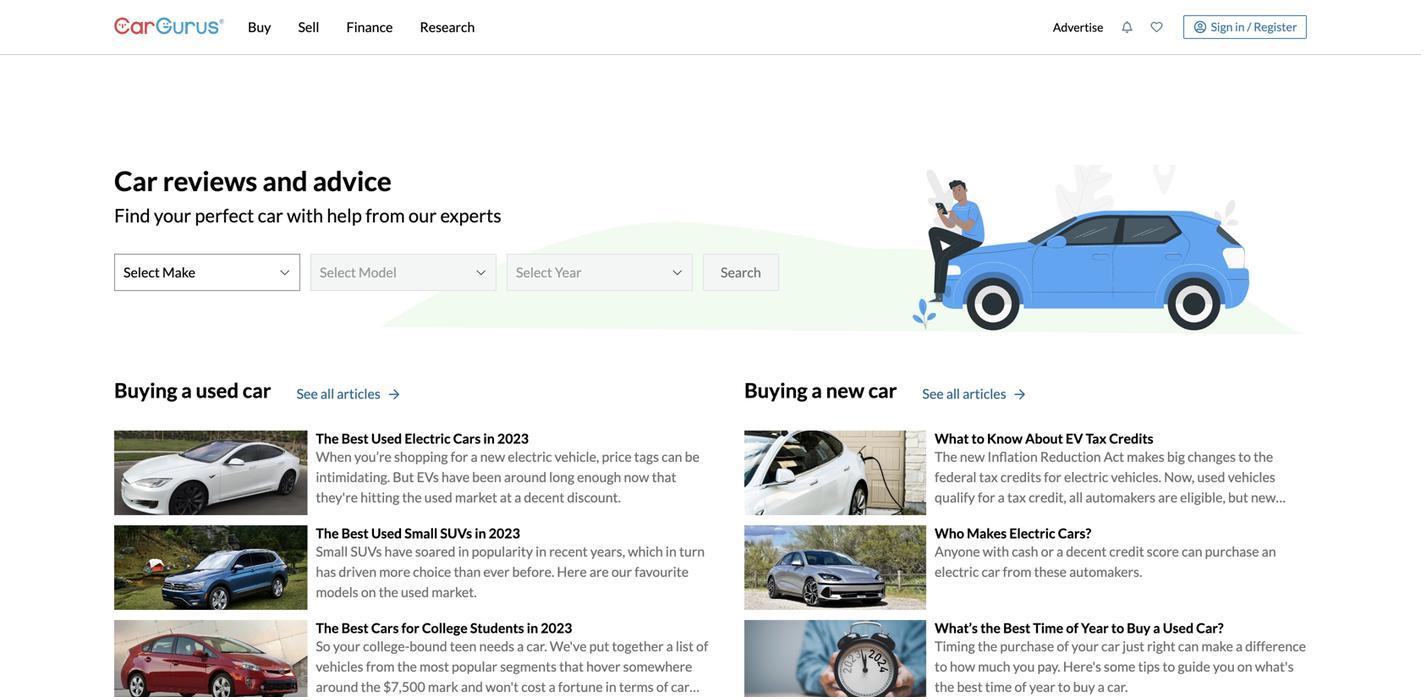Task type: locate. For each thing, give the bounding box(es) containing it.
2023 up 'been'
[[497, 430, 529, 446]]

anyone
[[935, 543, 980, 560]]

cargurus logo homepage link image
[[114, 3, 224, 51]]

1 vertical spatial that
[[559, 658, 584, 675]]

electric up the cash
[[1009, 525, 1055, 541]]

to right tips
[[1163, 658, 1175, 675]]

what's
[[935, 619, 978, 636]]

the best used small suvs in 2023 small suvs have soared in popularity in recent years, which in turn has driven more choice than ever before. here are our favourite models on the used market.
[[316, 525, 705, 600]]

credits
[[1001, 469, 1041, 485]]

vehicles.
[[1111, 469, 1161, 485]]

and down popular
[[461, 678, 483, 695]]

cars up 'been'
[[453, 430, 481, 446]]

makes
[[967, 525, 1007, 541]]

to right 'year'
[[1111, 619, 1124, 636]]

2 vertical spatial used
[[1163, 619, 1194, 636]]

used down evs
[[424, 489, 452, 505]]

all up what
[[946, 385, 960, 402]]

can left be
[[662, 448, 682, 465]]

arrow right image up know
[[1015, 389, 1025, 400]]

car. down the some
[[1107, 678, 1128, 695]]

0 vertical spatial from
[[366, 204, 405, 226]]

our
[[409, 204, 437, 226], [612, 563, 632, 580]]

won't
[[486, 678, 519, 695]]

your down what's the best time of year to buy a used car? link
[[1072, 638, 1099, 654]]

1 horizontal spatial electric
[[935, 563, 979, 580]]

used for you're
[[371, 430, 402, 446]]

for right the 'shopping'
[[451, 448, 468, 465]]

new inside the best used electric cars in 2023 when you're shopping for a new electric vehicle, price tags can be intimidating. but evs have been around long enough now that they're hitting the used market at a decent discount.
[[480, 448, 505, 465]]

articles
[[337, 385, 381, 402], [963, 385, 1006, 402]]

2 arrow right image from the left
[[1015, 389, 1025, 400]]

discount.
[[567, 489, 621, 505]]

the inside the best cars for college students in 2023 so your college-bound teen needs a car. we've put together a list of vehicles from the most popular segments that hover somewhere around the $7,500 mark and won't cost a fortune in terms of c
[[316, 619, 339, 636]]

0 horizontal spatial arrow right image
[[389, 389, 399, 400]]

0 horizontal spatial cars
[[371, 619, 399, 636]]

your inside car reviews and advice find your perfect car with help from our experts
[[154, 204, 191, 226]]

what's the best time of year to buy a used car? link
[[935, 619, 1224, 636]]

from right help
[[366, 204, 405, 226]]

which down "credit,"
[[1035, 509, 1070, 526]]

finance
[[346, 19, 393, 35]]

together
[[612, 638, 664, 654]]

buy up just
[[1127, 619, 1151, 636]]

best inside the best used small suvs in 2023 small suvs have soared in popularity in recent years, which in turn has driven more choice than ever before. here are our favourite models on the used market.
[[341, 525, 369, 541]]

arrow right image up the best used electric cars in 2023 link
[[389, 389, 399, 400]]

have inside the best used small suvs in 2023 small suvs have soared in popularity in recent years, which in turn has driven more choice than ever before. here are our favourite models on the used market.
[[385, 543, 413, 560]]

best for suvs
[[341, 525, 369, 541]]

electric inside the best used electric cars in 2023 when you're shopping for a new electric vehicle, price tags can be intimidating. but evs have been around long enough now that they're hitting the used market at a decent discount.
[[508, 448, 552, 465]]

the down they're
[[316, 525, 339, 541]]

what to know about ev tax credits image
[[744, 430, 926, 515]]

1 vertical spatial buy
[[1127, 619, 1151, 636]]

1 horizontal spatial with
[[983, 543, 1009, 560]]

in down hover
[[606, 678, 617, 695]]

limit
[[1006, 509, 1032, 526]]

here's
[[1063, 658, 1101, 675]]

the inside the best used electric cars in 2023 when you're shopping for a new electric vehicle, price tags can be intimidating. but evs have been around long enough now that they're hitting the used market at a decent discount.
[[402, 489, 422, 505]]

that inside the best used electric cars in 2023 when you're shopping for a new electric vehicle, price tags can be intimidating. but evs have been around long enough now that they're hitting the used market at a decent discount.
[[652, 469, 676, 485]]

who makes electric cars? link
[[935, 525, 1091, 541]]

are down the now, at the bottom of page
[[1158, 489, 1178, 505]]

the best cars for college students in 2023 image
[[114, 620, 307, 697]]

articles up know
[[963, 385, 1006, 402]]

2 horizontal spatial electric
[[1064, 469, 1108, 485]]

articles for buying a new car
[[963, 385, 1006, 402]]

best inside the best used electric cars in 2023 when you're shopping for a new electric vehicle, price tags can be intimidating. but evs have been around long enough now that they're hitting the used market at a decent discount.
[[341, 430, 369, 446]]

sell
[[298, 19, 319, 35]]

all for buying a used car
[[321, 385, 334, 402]]

0 vertical spatial that
[[652, 469, 676, 485]]

best inside the best cars for college students in 2023 so your college-bound teen needs a car. we've put together a list of vehicles from the most popular segments that hover somewhere around the $7,500 mark and won't cost a fortune in terms of c
[[341, 619, 369, 636]]

from inside who makes electric cars? anyone with cash or a decent credit score can purchase an electric car from these automakers.
[[1003, 563, 1032, 580]]

on inside what's the best time of year to buy a used car? timing the purchase of your car just right can make a difference to how much you pay. here's some tips to guide you on what's the best time of year to buy a car.
[[1237, 658, 1253, 675]]

1 horizontal spatial arrow right image
[[1015, 389, 1025, 400]]

1 horizontal spatial electric
[[1009, 525, 1055, 541]]

2023 inside the best used small suvs in 2023 small suvs have soared in popularity in recent years, which in turn has driven more choice than ever before. here are our favourite models on the used market.
[[489, 525, 520, 541]]

vehicles down so
[[316, 658, 363, 675]]

that inside the best cars for college students in 2023 so your college-bound teen needs a car. we've put together a list of vehicles from the most popular segments that hover somewhere around the $7,500 mark and won't cost a fortune in terms of c
[[559, 658, 584, 675]]

have right evs
[[442, 469, 470, 485]]

list
[[676, 638, 694, 654]]

0 vertical spatial 2023
[[497, 430, 529, 446]]

and
[[263, 165, 308, 197], [461, 678, 483, 695]]

2 articles from the left
[[963, 385, 1006, 402]]

the up $7,500 on the left of page
[[397, 658, 417, 675]]

see up when
[[297, 385, 318, 402]]

used
[[371, 430, 402, 446], [371, 525, 402, 541], [1163, 619, 1194, 636]]

electric up the 'shopping'
[[405, 430, 451, 446]]

vehicles up but at the bottom right
[[1228, 469, 1276, 485]]

0 horizontal spatial buying
[[114, 378, 177, 402]]

and left the advice
[[263, 165, 308, 197]]

now,
[[1164, 469, 1195, 485]]

your
[[154, 204, 191, 226], [333, 638, 360, 654], [1072, 638, 1099, 654]]

1 horizontal spatial are
[[1158, 489, 1178, 505]]

which
[[1035, 509, 1070, 526], [628, 543, 663, 560]]

cars?
[[1058, 525, 1091, 541]]

0 horizontal spatial you
[[1013, 658, 1035, 675]]

are down years,
[[589, 563, 609, 580]]

1 horizontal spatial buy
[[1127, 619, 1151, 636]]

0 vertical spatial used
[[371, 430, 402, 446]]

with inside car reviews and advice find your perfect car with help from our experts
[[287, 204, 323, 226]]

around down so
[[316, 678, 358, 695]]

cars up college-
[[371, 619, 399, 636]]

cargurus logo homepage link link
[[114, 3, 224, 51]]

used
[[196, 378, 239, 402], [1197, 469, 1225, 485], [424, 489, 452, 505], [401, 584, 429, 600]]

new
[[826, 378, 865, 402], [480, 448, 505, 465], [960, 448, 985, 465], [1251, 489, 1276, 505]]

see all articles link up when
[[297, 384, 399, 404]]

advertise link
[[1044, 3, 1112, 51]]

what's
[[1255, 658, 1294, 675]]

electric inside what to know about ev tax credits the new inflation reduction act makes big changes to the federal tax credits for electric vehicles. now, used vehicles qualify for a tax credit, all automakers are eligible, but new restrictions limit which vehicles qualify.
[[1064, 469, 1108, 485]]

2 vertical spatial 2023
[[541, 619, 572, 636]]

tips
[[1138, 658, 1160, 675]]

2 vertical spatial from
[[366, 658, 395, 675]]

the inside the best used electric cars in 2023 when you're shopping for a new electric vehicle, price tags can be intimidating. but evs have been around long enough now that they're hitting the used market at a decent discount.
[[316, 430, 339, 446]]

car. inside what's the best time of year to buy a used car? timing the purchase of your car just right can make a difference to how much you pay. here's some tips to guide you on what's the best time of year to buy a car.
[[1107, 678, 1128, 695]]

0 horizontal spatial suvs
[[351, 543, 382, 560]]

1 vertical spatial tax
[[1007, 489, 1026, 505]]

the left best at the bottom of the page
[[935, 678, 954, 695]]

2 see from the left
[[922, 385, 944, 402]]

your right find
[[154, 204, 191, 226]]

arrow right image
[[389, 389, 399, 400], [1015, 389, 1025, 400]]

0 horizontal spatial tax
[[979, 469, 998, 485]]

from down the cash
[[1003, 563, 1032, 580]]

used down choice
[[401, 584, 429, 600]]

who makes electric cars? anyone with cash or a decent credit score can purchase an electric car from these automakers.
[[935, 525, 1276, 580]]

of
[[1066, 619, 1079, 636], [696, 638, 708, 654], [1057, 638, 1069, 654], [656, 678, 668, 695], [1015, 678, 1027, 695]]

new up 'been'
[[480, 448, 505, 465]]

our down years,
[[612, 563, 632, 580]]

1 horizontal spatial on
[[1237, 658, 1253, 675]]

1 horizontal spatial around
[[504, 469, 547, 485]]

2023 up 'we've'
[[541, 619, 572, 636]]

for up "bound"
[[401, 619, 419, 636]]

2 vertical spatial can
[[1178, 638, 1199, 654]]

0 vertical spatial purchase
[[1205, 543, 1259, 560]]

0 horizontal spatial around
[[316, 678, 358, 695]]

used up you're
[[371, 430, 402, 446]]

inflation
[[988, 448, 1038, 465]]

0 vertical spatial cars
[[453, 430, 481, 446]]

1 buying from the left
[[114, 378, 177, 402]]

0 horizontal spatial which
[[628, 543, 663, 560]]

see all articles up what
[[922, 385, 1006, 402]]

can inside the best used electric cars in 2023 when you're shopping for a new electric vehicle, price tags can be intimidating. but evs have been around long enough now that they're hitting the used market at a decent discount.
[[662, 448, 682, 465]]

used up right
[[1163, 619, 1194, 636]]

for inside the best used electric cars in 2023 when you're shopping for a new electric vehicle, price tags can be intimidating. but evs have been around long enough now that they're hitting the used market at a decent discount.
[[451, 448, 468, 465]]

tags
[[634, 448, 659, 465]]

around inside the best used electric cars in 2023 when you're shopping for a new electric vehicle, price tags can be intimidating. but evs have been around long enough now that they're hitting the used market at a decent discount.
[[504, 469, 547, 485]]

1 horizontal spatial decent
[[1066, 543, 1107, 560]]

in left /
[[1235, 19, 1245, 34]]

menu
[[1044, 3, 1307, 51]]

all right "credit,"
[[1069, 489, 1083, 505]]

1 horizontal spatial all
[[946, 385, 960, 402]]

2023 for the best used small suvs in 2023
[[489, 525, 520, 541]]

around inside the best cars for college students in 2023 so your college-bound teen needs a car. we've put together a list of vehicles from the most popular segments that hover somewhere around the $7,500 mark and won't cost a fortune in terms of c
[[316, 678, 358, 695]]

to left buy
[[1058, 678, 1071, 695]]

suvs up soared
[[440, 525, 472, 541]]

the inside what to know about ev tax credits the new inflation reduction act makes big changes to the federal tax credits for electric vehicles. now, used vehicles qualify for a tax credit, all automakers are eligible, but new restrictions limit which vehicles qualify.
[[1254, 448, 1273, 465]]

used inside the best used electric cars in 2023 when you're shopping for a new electric vehicle, price tags can be intimidating. but evs have been around long enough now that they're hitting the used market at a decent discount.
[[424, 489, 452, 505]]

you down make
[[1213, 658, 1235, 675]]

car reviews and advice find your perfect car with help from our experts
[[114, 165, 501, 226]]

small
[[405, 525, 438, 541], [316, 543, 348, 560]]

with down makes
[[983, 543, 1009, 560]]

eligible,
[[1180, 489, 1226, 505]]

2 you from the left
[[1213, 658, 1235, 675]]

time
[[1033, 619, 1063, 636]]

0 horizontal spatial that
[[559, 658, 584, 675]]

1 vertical spatial with
[[983, 543, 1009, 560]]

all up when
[[321, 385, 334, 402]]

0 horizontal spatial your
[[154, 204, 191, 226]]

see all articles for buying a used car
[[297, 385, 381, 402]]

in inside menu item
[[1235, 19, 1245, 34]]

can
[[662, 448, 682, 465], [1182, 543, 1203, 560], [1178, 638, 1199, 654]]

the up so
[[316, 619, 339, 636]]

best up college-
[[341, 619, 369, 636]]

have up more
[[385, 543, 413, 560]]

small up soared
[[405, 525, 438, 541]]

reduction
[[1040, 448, 1101, 465]]

see all articles up when
[[297, 385, 381, 402]]

articles up you're
[[337, 385, 381, 402]]

search
[[721, 264, 761, 280]]

car.
[[527, 638, 547, 654], [1107, 678, 1128, 695]]

can up guide
[[1178, 638, 1199, 654]]

advice
[[313, 165, 392, 197]]

1 arrow right image from the left
[[389, 389, 399, 400]]

0 vertical spatial suvs
[[440, 525, 472, 541]]

1 horizontal spatial see all articles link
[[922, 384, 1025, 404]]

1 horizontal spatial small
[[405, 525, 438, 541]]

used inside the best used small suvs in 2023 small suvs have soared in popularity in recent years, which in turn has driven more choice than ever before. here are our favourite models on the used market.
[[371, 525, 402, 541]]

1 vertical spatial cars
[[371, 619, 399, 636]]

1 vertical spatial can
[[1182, 543, 1203, 560]]

1 horizontal spatial see
[[922, 385, 944, 402]]

but
[[1228, 489, 1248, 505]]

the inside the best used small suvs in 2023 small suvs have soared in popularity in recent years, which in turn has driven more choice than ever before. here are our favourite models on the used market.
[[379, 584, 398, 600]]

0 horizontal spatial electric
[[508, 448, 552, 465]]

with
[[287, 204, 323, 226], [983, 543, 1009, 560]]

that for tags
[[652, 469, 676, 485]]

about
[[1025, 430, 1063, 446]]

best for so
[[341, 619, 369, 636]]

the inside the best used small suvs in 2023 small suvs have soared in popularity in recent years, which in turn has driven more choice than ever before. here are our favourite models on the used market.
[[316, 525, 339, 541]]

turn
[[679, 543, 705, 560]]

best up you're
[[341, 430, 369, 446]]

can right score
[[1182, 543, 1203, 560]]

1 vertical spatial electric
[[1064, 469, 1108, 485]]

changes
[[1188, 448, 1236, 465]]

in
[[1235, 19, 1245, 34], [483, 430, 495, 446], [475, 525, 486, 541], [458, 543, 469, 560], [536, 543, 547, 560], [666, 543, 677, 560], [527, 619, 538, 636], [606, 678, 617, 695]]

these
[[1034, 563, 1067, 580]]

2 horizontal spatial your
[[1072, 638, 1099, 654]]

2 buying from the left
[[744, 378, 808, 402]]

the for the best used small suvs in 2023 small suvs have soared in popularity in recent years, which in turn has driven more choice than ever before. here are our favourite models on the used market.
[[316, 525, 339, 541]]

2023 up popularity
[[489, 525, 520, 541]]

1 vertical spatial vehicles
[[1073, 509, 1120, 526]]

used down changes
[[1197, 469, 1225, 485]]

your inside what's the best time of year to buy a used car? timing the purchase of your car just right can make a difference to how much you pay. here's some tips to guide you on what's the best time of year to buy a car.
[[1072, 638, 1099, 654]]

1 horizontal spatial suvs
[[440, 525, 472, 541]]

soared
[[415, 543, 456, 560]]

cars
[[453, 430, 481, 446], [371, 619, 399, 636]]

all inside what to know about ev tax credits the new inflation reduction act makes big changes to the federal tax credits for electric vehicles. now, used vehicles qualify for a tax credit, all automakers are eligible, but new restrictions limit which vehicles qualify.
[[1069, 489, 1083, 505]]

market.
[[432, 584, 477, 600]]

1 horizontal spatial tax
[[1007, 489, 1026, 505]]

1 horizontal spatial articles
[[963, 385, 1006, 402]]

1 horizontal spatial cars
[[453, 430, 481, 446]]

college
[[422, 619, 468, 636]]

buy inside what's the best time of year to buy a used car? timing the purchase of your car just right can make a difference to how much you pay. here's some tips to guide you on what's the best time of year to buy a car.
[[1127, 619, 1151, 636]]

more
[[379, 563, 410, 580]]

2 vertical spatial vehicles
[[316, 658, 363, 675]]

to right what
[[972, 430, 985, 446]]

menu bar
[[224, 0, 1044, 54]]

cars inside the best cars for college students in 2023 so your college-bound teen needs a car. we've put together a list of vehicles from the most popular segments that hover somewhere around the $7,500 mark and won't cost a fortune in terms of c
[[371, 619, 399, 636]]

1 horizontal spatial your
[[333, 638, 360, 654]]

see up what
[[922, 385, 944, 402]]

purchase down time
[[1000, 638, 1054, 654]]

purchase for the
[[1000, 638, 1054, 654]]

purchase inside who makes electric cars? anyone with cash or a decent credit score can purchase an electric car from these automakers.
[[1205, 543, 1259, 560]]

0 horizontal spatial car.
[[527, 638, 547, 654]]

1 horizontal spatial car.
[[1107, 678, 1128, 695]]

1 see all articles from the left
[[297, 385, 381, 402]]

purchase for can
[[1205, 543, 1259, 560]]

best up driven
[[341, 525, 369, 541]]

but
[[393, 469, 414, 485]]

2023 inside the best used electric cars in 2023 when you're shopping for a new electric vehicle, price tags can be intimidating. but evs have been around long enough now that they're hitting the used market at a decent discount.
[[497, 430, 529, 446]]

tax
[[1086, 430, 1107, 446]]

electric
[[405, 430, 451, 446], [1009, 525, 1055, 541]]

tax down inflation
[[979, 469, 998, 485]]

1 horizontal spatial our
[[612, 563, 632, 580]]

buying
[[114, 378, 177, 402], [744, 378, 808, 402]]

0 vertical spatial have
[[442, 469, 470, 485]]

qualify.
[[1123, 509, 1165, 526]]

0 horizontal spatial see all articles link
[[297, 384, 399, 404]]

1 vertical spatial around
[[316, 678, 358, 695]]

2 horizontal spatial vehicles
[[1228, 469, 1276, 485]]

0 vertical spatial our
[[409, 204, 437, 226]]

2 vertical spatial electric
[[935, 563, 979, 580]]

the for the best used electric cars in 2023 when you're shopping for a new electric vehicle, price tags can be intimidating. but evs have been around long enough now that they're hitting the used market at a decent discount.
[[316, 430, 339, 446]]

makes
[[1127, 448, 1165, 465]]

buy left the sell
[[248, 19, 271, 35]]

car. up segments
[[527, 638, 547, 654]]

0 horizontal spatial buy
[[248, 19, 271, 35]]

your right so
[[333, 638, 360, 654]]

0 vertical spatial around
[[504, 469, 547, 485]]

tax up limit
[[1007, 489, 1026, 505]]

0 vertical spatial on
[[361, 584, 376, 600]]

1 horizontal spatial purchase
[[1205, 543, 1259, 560]]

a
[[181, 378, 192, 402], [812, 378, 822, 402], [471, 448, 478, 465], [514, 489, 521, 505], [998, 489, 1005, 505], [1057, 543, 1063, 560], [1153, 619, 1160, 636], [517, 638, 524, 654], [666, 638, 673, 654], [1236, 638, 1243, 654], [549, 678, 556, 695], [1098, 678, 1105, 695]]

around up at
[[504, 469, 547, 485]]

in up 'been'
[[483, 430, 495, 446]]

0 vertical spatial buy
[[248, 19, 271, 35]]

electric
[[508, 448, 552, 465], [1064, 469, 1108, 485], [935, 563, 979, 580]]

1 vertical spatial our
[[612, 563, 632, 580]]

suvs up driven
[[351, 543, 382, 560]]

0 vertical spatial electric
[[405, 430, 451, 446]]

know
[[987, 430, 1023, 446]]

0 horizontal spatial vehicles
[[316, 658, 363, 675]]

buying for buying a used car
[[114, 378, 177, 402]]

around
[[504, 469, 547, 485], [316, 678, 358, 695]]

the down what
[[935, 448, 957, 465]]

1 vertical spatial on
[[1237, 658, 1253, 675]]

2 horizontal spatial all
[[1069, 489, 1083, 505]]

used inside the best used small suvs in 2023 small suvs have soared in popularity in recent years, which in turn has driven more choice than ever before. here are our favourite models on the used market.
[[401, 584, 429, 600]]

of down somewhere
[[656, 678, 668, 695]]

0 vertical spatial electric
[[508, 448, 552, 465]]

best left time
[[1003, 619, 1031, 636]]

menu containing sign in / register
[[1044, 3, 1307, 51]]

have
[[442, 469, 470, 485], [385, 543, 413, 560]]

0 vertical spatial and
[[263, 165, 308, 197]]

0 vertical spatial decent
[[524, 489, 565, 505]]

perfect
[[195, 204, 254, 226]]

in up than
[[458, 543, 469, 560]]

0 vertical spatial with
[[287, 204, 323, 226]]

1 vertical spatial car.
[[1107, 678, 1128, 695]]

used inside the best used electric cars in 2023 when you're shopping for a new electric vehicle, price tags can be intimidating. but evs have been around long enough now that they're hitting the used market at a decent discount.
[[371, 430, 402, 446]]

1 horizontal spatial buying
[[744, 378, 808, 402]]

1 vertical spatial suvs
[[351, 543, 382, 560]]

the best used small suvs in 2023 image
[[114, 525, 307, 610]]

saved cars image
[[1151, 21, 1163, 33]]

purchase inside what's the best time of year to buy a used car? timing the purchase of your car just right can make a difference to how much you pay. here's some tips to guide you on what's the best time of year to buy a car.
[[1000, 638, 1054, 654]]

that down tags
[[652, 469, 676, 485]]

1 vertical spatial small
[[316, 543, 348, 560]]

1 vertical spatial used
[[371, 525, 402, 541]]

1 vertical spatial have
[[385, 543, 413, 560]]

1 see all articles link from the left
[[297, 384, 399, 404]]

hitting
[[361, 489, 400, 505]]

electric down reduction
[[1064, 469, 1108, 485]]

so
[[316, 638, 331, 654]]

2 see all articles from the left
[[922, 385, 1006, 402]]

the best used electric cars in 2023 image
[[114, 430, 307, 515]]

car. inside the best cars for college students in 2023 so your college-bound teen needs a car. we've put together a list of vehicles from the most popular segments that hover somewhere around the $7,500 mark and won't cost a fortune in terms of c
[[527, 638, 547, 654]]

open notifications image
[[1121, 21, 1133, 33]]

make
[[1202, 638, 1233, 654]]

1 see from the left
[[297, 385, 318, 402]]

1 vertical spatial from
[[1003, 563, 1032, 580]]

used for suvs
[[371, 525, 402, 541]]

1 vertical spatial and
[[461, 678, 483, 695]]

1 articles from the left
[[337, 385, 381, 402]]

electric inside the best used electric cars in 2023 when you're shopping for a new electric vehicle, price tags can be intimidating. but evs have been around long enough now that they're hitting the used market at a decent discount.
[[405, 430, 451, 446]]

1 horizontal spatial see all articles
[[922, 385, 1006, 402]]

the right changes
[[1254, 448, 1273, 465]]

0 horizontal spatial our
[[409, 204, 437, 226]]

been
[[472, 469, 501, 485]]

2 see all articles link from the left
[[922, 384, 1025, 404]]

1 vertical spatial decent
[[1066, 543, 1107, 560]]

see all articles link up what
[[922, 384, 1025, 404]]

electric inside who makes electric cars? anyone with cash or a decent credit score can purchase an electric car from these automakers.
[[1009, 525, 1055, 541]]

1 horizontal spatial and
[[461, 678, 483, 695]]

0 vertical spatial which
[[1035, 509, 1070, 526]]

decent down cars?
[[1066, 543, 1107, 560]]

0 horizontal spatial have
[[385, 543, 413, 560]]

vehicles down automakers at the right bottom
[[1073, 509, 1120, 526]]

0 horizontal spatial see
[[297, 385, 318, 402]]

our inside car reviews and advice find your perfect car with help from our experts
[[409, 204, 437, 226]]

best for you're
[[341, 430, 369, 446]]

see all articles for buying a new car
[[922, 385, 1006, 402]]

the
[[316, 430, 339, 446], [935, 448, 957, 465], [316, 525, 339, 541], [316, 619, 339, 636]]

0 vertical spatial car.
[[527, 638, 547, 654]]

0 horizontal spatial decent
[[524, 489, 565, 505]]

0 vertical spatial can
[[662, 448, 682, 465]]

/
[[1247, 19, 1252, 34]]

0 vertical spatial are
[[1158, 489, 1178, 505]]

to left how
[[935, 658, 947, 675]]

that down 'we've'
[[559, 658, 584, 675]]

0 horizontal spatial articles
[[337, 385, 381, 402]]

you left pay.
[[1013, 658, 1035, 675]]

for inside the best cars for college students in 2023 so your college-bound teen needs a car. we've put together a list of vehicles from the most popular segments that hover somewhere around the $7,500 mark and won't cost a fortune in terms of c
[[401, 619, 419, 636]]

on
[[361, 584, 376, 600], [1237, 658, 1253, 675]]

find
[[114, 204, 150, 226]]

from down college-
[[366, 658, 395, 675]]

the down more
[[379, 584, 398, 600]]

1 vertical spatial purchase
[[1000, 638, 1054, 654]]

our left experts
[[409, 204, 437, 226]]

0 horizontal spatial see all articles
[[297, 385, 381, 402]]

for up "credit,"
[[1044, 469, 1062, 485]]

the best used electric cars in 2023 link
[[316, 430, 529, 446]]

the inside what to know about ev tax credits the new inflation reduction act makes big changes to the federal tax credits for electric vehicles. now, used vehicles qualify for a tax credit, all automakers are eligible, but new restrictions limit which vehicles qualify.
[[935, 448, 957, 465]]



Task type: vqa. For each thing, say whether or not it's contained in the screenshot.


Task type: describe. For each thing, give the bounding box(es) containing it.
new up what to know about ev tax credits image
[[826, 378, 865, 402]]

vehicle,
[[555, 448, 599, 465]]

help
[[327, 204, 362, 226]]

reviews
[[163, 165, 257, 197]]

see for buying a used car
[[297, 385, 318, 402]]

your inside the best cars for college students in 2023 so your college-bound teen needs a car. we've put together a list of vehicles from the most popular segments that hover somewhere around the $7,500 mark and won't cost a fortune in terms of c
[[333, 638, 360, 654]]

in up before. at the bottom left of the page
[[536, 543, 547, 560]]

buy button
[[234, 0, 285, 54]]

segments
[[500, 658, 557, 675]]

score
[[1147, 543, 1179, 560]]

user icon image
[[1194, 21, 1206, 33]]

time
[[985, 678, 1012, 695]]

can inside who makes electric cars? anyone with cash or a decent credit score can purchase an electric car from these automakers.
[[1182, 543, 1203, 560]]

what to know about ev tax credits the new inflation reduction act makes big changes to the federal tax credits for electric vehicles. now, used vehicles qualify for a tax credit, all automakers are eligible, but new restrictions limit which vehicles qualify.
[[935, 430, 1276, 526]]

who makes electric cars? image
[[744, 525, 926, 610]]

has
[[316, 563, 336, 580]]

in up popularity
[[475, 525, 486, 541]]

be
[[685, 448, 700, 465]]

favourite
[[635, 563, 689, 580]]

a inside who makes electric cars? anyone with cash or a decent credit score can purchase an electric car from these automakers.
[[1057, 543, 1063, 560]]

research
[[420, 19, 475, 35]]

from inside car reviews and advice find your perfect car with help from our experts
[[366, 204, 405, 226]]

cash
[[1012, 543, 1038, 560]]

somewhere
[[623, 658, 692, 675]]

choice
[[413, 563, 451, 580]]

the best cars for college students in 2023 so your college-bound teen needs a car. we've put together a list of vehicles from the most popular segments that hover somewhere around the $7,500 mark and won't cost a fortune in terms of c
[[316, 619, 708, 697]]

they're
[[316, 489, 358, 505]]

credits
[[1109, 430, 1154, 446]]

car inside car reviews and advice find your perfect car with help from our experts
[[258, 204, 283, 226]]

used inside what's the best time of year to buy a used car? timing the purchase of your car just right can make a difference to how much you pay. here's some tips to guide you on what's the best time of year to buy a car.
[[1163, 619, 1194, 636]]

the left $7,500 on the left of page
[[361, 678, 381, 695]]

0 horizontal spatial small
[[316, 543, 348, 560]]

decent inside who makes electric cars? anyone with cash or a decent credit score can purchase an electric car from these automakers.
[[1066, 543, 1107, 560]]

1 horizontal spatial vehicles
[[1073, 509, 1120, 526]]

and inside car reviews and advice find your perfect car with help from our experts
[[263, 165, 308, 197]]

enough
[[577, 469, 621, 485]]

sign
[[1211, 19, 1233, 34]]

with inside who makes electric cars? anyone with cash or a decent credit score can purchase an electric car from these automakers.
[[983, 543, 1009, 560]]

0 vertical spatial tax
[[979, 469, 998, 485]]

finance button
[[333, 0, 406, 54]]

what's the best time of year to buy a used car? image
[[744, 620, 926, 697]]

act
[[1104, 448, 1124, 465]]

here
[[557, 563, 587, 580]]

in right students on the bottom left of the page
[[527, 619, 538, 636]]

needs
[[479, 638, 514, 654]]

of right 'list'
[[696, 638, 708, 654]]

0 vertical spatial vehicles
[[1228, 469, 1276, 485]]

see all articles link for buying a new car
[[922, 384, 1025, 404]]

what to know about ev tax credits link
[[935, 430, 1154, 446]]

the best cars for college students in 2023 link
[[316, 619, 572, 636]]

the up much
[[978, 638, 998, 654]]

0 vertical spatial small
[[405, 525, 438, 541]]

advertise
[[1053, 20, 1103, 34]]

automakers.
[[1069, 563, 1142, 580]]

when
[[316, 448, 352, 465]]

of left 'year'
[[1066, 619, 1079, 636]]

search button
[[703, 254, 779, 291]]

2023 for the best used electric cars in 2023
[[497, 430, 529, 446]]

ev
[[1066, 430, 1083, 446]]

federal
[[935, 469, 977, 485]]

we've
[[550, 638, 587, 654]]

popularity
[[472, 543, 533, 560]]

menu bar containing buy
[[224, 0, 1044, 54]]

year
[[1081, 619, 1109, 636]]

or
[[1041, 543, 1054, 560]]

years,
[[590, 543, 625, 560]]

of down time
[[1057, 638, 1069, 654]]

sign in / register
[[1211, 19, 1297, 34]]

for up restrictions
[[978, 489, 995, 505]]

arrow right image for buying a used car
[[389, 389, 399, 400]]

put
[[589, 638, 609, 654]]

of left year
[[1015, 678, 1027, 695]]

articles for buying a used car
[[337, 385, 381, 402]]

see for buying a new car
[[922, 385, 944, 402]]

shopping
[[394, 448, 448, 465]]

market
[[455, 489, 497, 505]]

which inside what to know about ev tax credits the new inflation reduction act makes big changes to the federal tax credits for electric vehicles. now, used vehicles qualify for a tax credit, all automakers are eligible, but new restrictions limit which vehicles qualify.
[[1035, 509, 1070, 526]]

which inside the best used small suvs in 2023 small suvs have soared in popularity in recent years, which in turn has driven more choice than ever before. here are our favourite models on the used market.
[[628, 543, 663, 560]]

how
[[950, 658, 975, 675]]

timing
[[935, 638, 975, 654]]

our inside the best used small suvs in 2023 small suvs have soared in popularity in recent years, which in turn has driven more choice than ever before. here are our favourite models on the used market.
[[612, 563, 632, 580]]

mark
[[428, 678, 458, 695]]

driven
[[339, 563, 377, 580]]

used inside what to know about ev tax credits the new inflation reduction act makes big changes to the federal tax credits for electric vehicles. now, used vehicles qualify for a tax credit, all automakers are eligible, but new restrictions limit which vehicles qualify.
[[1197, 469, 1225, 485]]

guide
[[1178, 658, 1210, 675]]

the for the best cars for college students in 2023 so your college-bound teen needs a car. we've put together a list of vehicles from the most popular segments that hover somewhere around the $7,500 mark and won't cost a fortune in terms of c
[[316, 619, 339, 636]]

sell button
[[285, 0, 333, 54]]

than
[[454, 563, 481, 580]]

automakers
[[1086, 489, 1156, 505]]

arrow right image for buying a new car
[[1015, 389, 1025, 400]]

buying a new car
[[744, 378, 897, 402]]

much
[[978, 658, 1010, 675]]

long
[[549, 469, 575, 485]]

that for we've
[[559, 658, 584, 675]]

car?
[[1196, 619, 1224, 636]]

on inside the best used small suvs in 2023 small suvs have soared in popularity in recent years, which in turn has driven more choice than ever before. here are our favourite models on the used market.
[[361, 584, 376, 600]]

right
[[1147, 638, 1176, 654]]

see all articles link for buying a used car
[[297, 384, 399, 404]]

credit,
[[1029, 489, 1067, 505]]

intimidating.
[[316, 469, 390, 485]]

used up the best used electric cars in 2023 image
[[196, 378, 239, 402]]

sign in / register link
[[1183, 15, 1307, 39]]

qualify
[[935, 489, 975, 505]]

from inside the best cars for college students in 2023 so your college-bound teen needs a car. we've put together a list of vehicles from the most popular segments that hover somewhere around the $7,500 mark and won't cost a fortune in terms of c
[[366, 658, 395, 675]]

ever
[[483, 563, 510, 580]]

all for buying a new car
[[946, 385, 960, 402]]

have inside the best used electric cars in 2023 when you're shopping for a new electric vehicle, price tags can be intimidating. but evs have been around long enough now that they're hitting the used market at a decent discount.
[[442, 469, 470, 485]]

are inside the best used small suvs in 2023 small suvs have soared in popularity in recent years, which in turn has driven more choice than ever before. here are our favourite models on the used market.
[[589, 563, 609, 580]]

decent inside the best used electric cars in 2023 when you're shopping for a new electric vehicle, price tags can be intimidating. but evs have been around long enough now that they're hitting the used market at a decent discount.
[[524, 489, 565, 505]]

models
[[316, 584, 358, 600]]

pay.
[[1038, 658, 1061, 675]]

in left turn
[[666, 543, 677, 560]]

the right what's
[[981, 619, 1001, 636]]

an
[[1262, 543, 1276, 560]]

some
[[1104, 658, 1136, 675]]

best inside what's the best time of year to buy a used car? timing the purchase of your car just right can make a difference to how much you pay. here's some tips to guide you on what's the best time of year to buy a car.
[[1003, 619, 1031, 636]]

a inside what to know about ev tax credits the new inflation reduction act makes big changes to the federal tax credits for electric vehicles. now, used vehicles qualify for a tax credit, all automakers are eligible, but new restrictions limit which vehicles qualify.
[[998, 489, 1005, 505]]

vehicles inside the best cars for college students in 2023 so your college-bound teen needs a car. we've put together a list of vehicles from the most popular segments that hover somewhere around the $7,500 mark and won't cost a fortune in terms of c
[[316, 658, 363, 675]]

cars inside the best used electric cars in 2023 when you're shopping for a new electric vehicle, price tags can be intimidating. but evs have been around long enough now that they're hitting the used market at a decent discount.
[[453, 430, 481, 446]]

experts
[[440, 204, 501, 226]]

and inside the best cars for college students in 2023 so your college-bound teen needs a car. we've put together a list of vehicles from the most popular segments that hover somewhere around the $7,500 mark and won't cost a fortune in terms of c
[[461, 678, 483, 695]]

credit
[[1109, 543, 1144, 560]]

what
[[935, 430, 969, 446]]

the best used small suvs in 2023 link
[[316, 525, 520, 541]]

buying for buying a new car
[[744, 378, 808, 402]]

in inside the best used electric cars in 2023 when you're shopping for a new electric vehicle, price tags can be intimidating. but evs have been around long enough now that they're hitting the used market at a decent discount.
[[483, 430, 495, 446]]

buy inside popup button
[[248, 19, 271, 35]]

1 you from the left
[[1013, 658, 1035, 675]]

new right but at the bottom right
[[1251, 489, 1276, 505]]

car inside what's the best time of year to buy a used car? timing the purchase of your car just right can make a difference to how much you pay. here's some tips to guide you on what's the best time of year to buy a car.
[[1101, 638, 1120, 654]]

most
[[420, 658, 449, 675]]

can inside what's the best time of year to buy a used car? timing the purchase of your car just right can make a difference to how much you pay. here's some tips to guide you on what's the best time of year to buy a car.
[[1178, 638, 1199, 654]]

new up federal
[[960, 448, 985, 465]]

sign in / register menu item
[[1172, 15, 1307, 39]]

just
[[1123, 638, 1145, 654]]

2023 inside the best cars for college students in 2023 so your college-bound teen needs a car. we've put together a list of vehicles from the most popular segments that hover somewhere around the $7,500 mark and won't cost a fortune in terms of c
[[541, 619, 572, 636]]

electric inside who makes electric cars? anyone with cash or a decent credit score can purchase an electric car from these automakers.
[[935, 563, 979, 580]]

price
[[602, 448, 632, 465]]

to right changes
[[1238, 448, 1251, 465]]

are inside what to know about ev tax credits the new inflation reduction act makes big changes to the federal tax credits for electric vehicles. now, used vehicles qualify for a tax credit, all automakers are eligible, but new restrictions limit which vehicles qualify.
[[1158, 489, 1178, 505]]

car inside who makes electric cars? anyone with cash or a decent credit score can purchase an electric car from these automakers.
[[982, 563, 1000, 580]]



